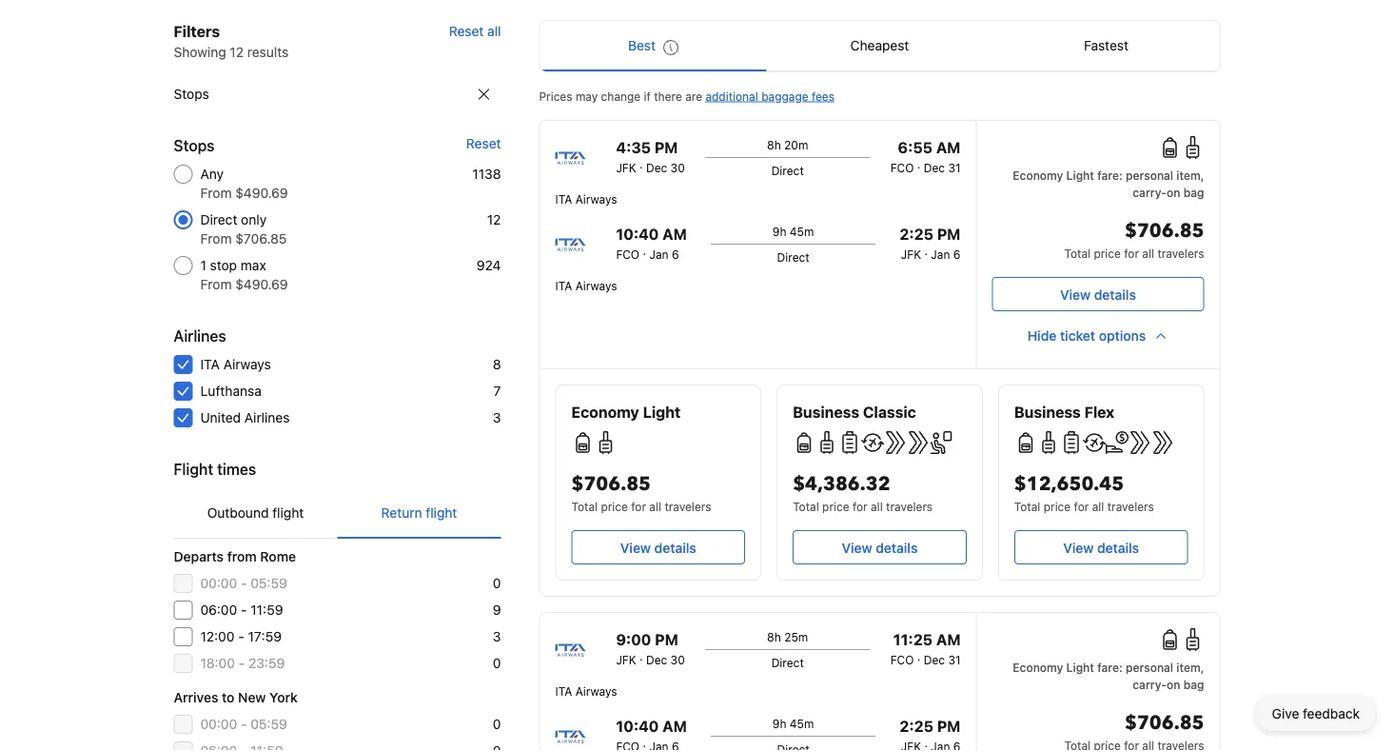 Task type: describe. For each thing, give the bounding box(es) containing it.
carry- for 11:25 am
[[1133, 678, 1167, 691]]

reset all button
[[449, 20, 501, 43]]

jan for am
[[650, 247, 669, 261]]

airways down 9:00
[[576, 684, 617, 698]]

give
[[1272, 706, 1300, 722]]

airways up lufthansa
[[223, 356, 271, 372]]

0 horizontal spatial 12
[[230, 44, 244, 60]]

fastest
[[1084, 38, 1129, 53]]

filters
[[174, 22, 220, 40]]

ita airways down the 10:40 am fco . jan 6
[[555, 279, 617, 292]]

departs from rome
[[174, 549, 296, 564]]

outbound flight
[[207, 505, 304, 521]]

personal for 6:55 am
[[1126, 168, 1174, 182]]

8h 20m
[[767, 138, 809, 151]]

price up hide ticket options button
[[1094, 247, 1121, 260]]

showing
[[174, 44, 226, 60]]

feedback
[[1303, 706, 1360, 722]]

$4,386.32
[[793, 471, 891, 497]]

00:00 for arrives
[[200, 716, 237, 732]]

0 for departs from rome
[[493, 575, 501, 591]]

. down 2:25 pm at right bottom
[[922, 736, 931, 749]]

direct for 9:00 pm
[[772, 656, 804, 669]]

12:00 - 17:59
[[200, 629, 282, 644]]

. for 4:35
[[640, 157, 643, 170]]

airways down 4:35
[[576, 192, 617, 206]]

view details for business classic
[[842, 540, 918, 555]]

reset all
[[449, 23, 501, 39]]

lufthansa
[[200, 383, 262, 399]]

17:59
[[248, 629, 282, 644]]

flight for outbound flight
[[272, 505, 304, 521]]

2:25 for 2:25 pm jfk . jan 6
[[900, 225, 934, 243]]

fco for 11:25 am
[[891, 653, 914, 666]]

hide ticket options
[[1028, 328, 1146, 344]]

economy light fare: personal item, carry-on bag for 11:25 am
[[1013, 661, 1205, 691]]

all for economy light
[[650, 500, 662, 513]]

00:00 - 05:59 for from
[[200, 575, 287, 591]]

view details button for business classic
[[793, 530, 967, 564]]

. for 10:40
[[643, 244, 646, 257]]

hide
[[1028, 328, 1057, 344]]

12:00
[[200, 629, 235, 644]]

flex
[[1085, 403, 1115, 421]]

cheapest button
[[767, 21, 993, 70]]

am for 6:55 am
[[937, 139, 961, 157]]

for for business flex
[[1074, 500, 1089, 513]]

fco for 6:55 am
[[891, 161, 914, 174]]

details for $706.85
[[1095, 287, 1137, 302]]

travelers for business flex
[[1108, 500, 1154, 513]]

hide ticket options button
[[992, 319, 1205, 353]]

prices may change if there are additional baggage fees
[[539, 89, 835, 103]]

25m
[[785, 630, 808, 643]]

change
[[601, 89, 641, 103]]

6 for pm
[[954, 247, 961, 261]]

8h 25m
[[767, 630, 808, 643]]

$4,386.32 total price for all travelers
[[793, 471, 933, 513]]

23:59
[[248, 655, 285, 671]]

from
[[227, 549, 257, 564]]

ita airways down 9:00
[[555, 684, 617, 698]]

- down from
[[241, 575, 247, 591]]

prices
[[539, 89, 573, 103]]

on for 11:25 am
[[1167, 678, 1181, 691]]

view for $706.85
[[1061, 287, 1091, 302]]

1 horizontal spatial airlines
[[245, 410, 290, 426]]

give feedback
[[1272, 706, 1360, 722]]

10:40 am fco . jan 6
[[616, 225, 687, 261]]

- left the 17:59
[[238, 629, 244, 644]]

return
[[381, 505, 422, 521]]

view for business classic
[[842, 540, 873, 555]]

baggage
[[762, 89, 809, 103]]

18:00
[[200, 655, 235, 671]]

travelers for business classic
[[886, 500, 933, 513]]

10:40 for 10:40 am fco . jan 6
[[616, 225, 659, 243]]

price for economy light
[[601, 500, 628, 513]]

results
[[247, 44, 289, 60]]

view details button for economy light
[[572, 530, 746, 564]]

2:25 pm jfk . jan 6
[[900, 225, 961, 261]]

max
[[241, 257, 266, 273]]

bag for 11:25 am
[[1184, 678, 1205, 691]]

any from $490.69
[[200, 166, 288, 201]]

outbound
[[207, 505, 269, 521]]

options
[[1099, 328, 1146, 344]]

0 for arrives to new york
[[493, 716, 501, 732]]

am for 10:40 am
[[663, 225, 687, 243]]

economy light fare: personal item, carry-on bag for 6:55 am
[[1013, 168, 1205, 199]]

for for business classic
[[853, 500, 868, 513]]

ita airways down 4:35
[[555, 192, 617, 206]]

economy for 11:25 am
[[1013, 661, 1064, 674]]

. for 2:25
[[925, 244, 928, 257]]

view details button for business flex
[[1015, 530, 1188, 564]]

9h for 9:00 pm
[[773, 717, 787, 730]]

best
[[628, 38, 656, 53]]

jfk for 9:00 pm
[[616, 653, 636, 666]]

4:35
[[616, 139, 651, 157]]

united
[[200, 410, 241, 426]]

00:00 - 05:59 for to
[[200, 716, 287, 732]]

times
[[217, 460, 256, 478]]

flight for return flight
[[426, 505, 457, 521]]

- down arrives to new york
[[241, 716, 247, 732]]

arrives to new york
[[174, 690, 298, 705]]

additional
[[706, 89, 758, 103]]

9:00 pm jfk . dec 30
[[616, 631, 685, 666]]

6:55 am fco . dec 31
[[891, 139, 961, 174]]

dec for 4:35
[[646, 161, 668, 174]]

06:00
[[200, 602, 237, 618]]

total for economy light
[[572, 500, 598, 513]]

are
[[686, 89, 703, 103]]

direct only from $706.85
[[200, 212, 287, 247]]

york
[[270, 690, 298, 705]]

business flex
[[1015, 403, 1115, 421]]

924
[[477, 257, 501, 273]]

am down 9:00 pm jfk . dec 30
[[663, 717, 687, 735]]

direct inside direct only from $706.85
[[200, 212, 237, 228]]

fastest button
[[993, 21, 1220, 70]]

all for business flex
[[1092, 500, 1105, 513]]

view for business flex
[[1064, 540, 1094, 555]]

economy light
[[572, 403, 681, 421]]

business for $4,386.32
[[793, 403, 860, 421]]

airways down the 10:40 am fco . jan 6
[[576, 279, 617, 292]]

$490.69 inside 1 stop max from $490.69
[[235, 277, 288, 292]]

31 for 6:55 am
[[948, 161, 961, 174]]

10:40 am
[[616, 717, 687, 735]]

9h 45m for 6:55
[[773, 225, 814, 238]]

1138
[[473, 166, 501, 182]]

. for 6:55
[[917, 157, 921, 170]]

3 for 12:00 - 17:59
[[493, 629, 501, 644]]

tab list for 00:00 - 05:59
[[174, 488, 501, 540]]

reset for reset all
[[449, 23, 484, 39]]

price for business flex
[[1044, 500, 1071, 513]]

am for 11:25 am
[[937, 631, 961, 649]]

20m
[[784, 138, 809, 151]]

2:25 pm
[[900, 717, 961, 735]]

$12,650.45
[[1015, 471, 1124, 497]]

1 stop max from $490.69
[[200, 257, 288, 292]]

there
[[654, 89, 682, 103]]

jfk for 2:25 pm
[[901, 247, 922, 261]]

10:40 for 10:40 am
[[616, 717, 659, 735]]

$706.85 inside direct only from $706.85
[[235, 231, 287, 247]]

1 vertical spatial economy
[[572, 403, 639, 421]]

any
[[200, 166, 224, 182]]

cheapest
[[851, 38, 909, 53]]

. for 9:00
[[640, 649, 643, 663]]

business classic
[[793, 403, 916, 421]]



Task type: locate. For each thing, give the bounding box(es) containing it.
price inside $4,386.32 total price for all travelers
[[823, 500, 850, 513]]

economy light fare: personal item, carry-on bag
[[1013, 168, 1205, 199], [1013, 661, 1205, 691]]

0 vertical spatial 00:00 - 05:59
[[200, 575, 287, 591]]

pm down 6:55 am fco . dec 31
[[937, 225, 961, 243]]

view down $4,386.32 total price for all travelers on the bottom right
[[842, 540, 873, 555]]

1 jan from the left
[[650, 247, 669, 261]]

8
[[493, 356, 501, 372]]

00:00 up 06:00
[[200, 575, 237, 591]]

light for 6:55 am
[[1067, 168, 1095, 182]]

00:00 - 05:59 down arrives to new york
[[200, 716, 287, 732]]

1 fare: from the top
[[1098, 168, 1123, 182]]

travelers inside $12,650.45 total price for all travelers
[[1108, 500, 1154, 513]]

dec inside 9:00 pm jfk . dec 30
[[646, 653, 668, 666]]

on
[[1167, 186, 1181, 199], [1167, 678, 1181, 691]]

. inside 11:25 am fco . dec 31
[[917, 649, 921, 663]]

reset for reset
[[466, 136, 501, 151]]

05:59 for rome
[[251, 575, 287, 591]]

fco inside the 10:40 am fco . jan 6
[[616, 247, 640, 261]]

view details for economy light
[[621, 540, 697, 555]]

0 vertical spatial 8h
[[767, 138, 781, 151]]

1 vertical spatial 00:00 - 05:59
[[200, 716, 287, 732]]

am inside the 10:40 am fco . jan 6
[[663, 225, 687, 243]]

30 for 9:00 pm
[[671, 653, 685, 666]]

departs
[[174, 549, 224, 564]]

-
[[241, 575, 247, 591], [241, 602, 247, 618], [238, 629, 244, 644], [239, 655, 245, 671], [241, 716, 247, 732]]

1 vertical spatial on
[[1167, 678, 1181, 691]]

2 0 from the top
[[493, 655, 501, 671]]

2 vertical spatial fco
[[891, 653, 914, 666]]

flight
[[174, 460, 213, 478]]

0 vertical spatial carry-
[[1133, 186, 1167, 199]]

jan for pm
[[931, 247, 950, 261]]

price down $12,650.45
[[1044, 500, 1071, 513]]

am right 11:25
[[937, 631, 961, 649]]

2 45m from the top
[[790, 717, 814, 730]]

0 vertical spatial fare:
[[1098, 168, 1123, 182]]

from down any
[[200, 185, 232, 201]]

0 vertical spatial 0
[[493, 575, 501, 591]]

for
[[1124, 247, 1139, 260], [631, 500, 646, 513], [853, 500, 868, 513], [1074, 500, 1089, 513]]

1 9h 45m from the top
[[773, 225, 814, 238]]

.
[[640, 157, 643, 170], [917, 157, 921, 170], [643, 244, 646, 257], [925, 244, 928, 257], [640, 649, 643, 663], [917, 649, 921, 663], [640, 736, 650, 749], [922, 736, 931, 749]]

1 vertical spatial 3
[[493, 629, 501, 644]]

view
[[1061, 287, 1091, 302], [621, 540, 651, 555], [842, 540, 873, 555], [1064, 540, 1094, 555]]

1 vertical spatial fare:
[[1098, 661, 1123, 674]]

from
[[200, 185, 232, 201], [200, 231, 232, 247], [200, 277, 232, 292]]

06:00 - 11:59
[[200, 602, 283, 618]]

from up the stop
[[200, 231, 232, 247]]

travelers for economy light
[[665, 500, 712, 513]]

fare: for 6:55 am
[[1098, 168, 1123, 182]]

if
[[644, 89, 651, 103]]

business for $12,650.45
[[1015, 403, 1081, 421]]

dec down 11:25
[[924, 653, 945, 666]]

fco inside 6:55 am fco . dec 31
[[891, 161, 914, 174]]

business
[[793, 403, 860, 421], [1015, 403, 1081, 421]]

flight inside button
[[426, 505, 457, 521]]

2 10:40 from the top
[[616, 717, 659, 735]]

00:00 - 05:59
[[200, 575, 287, 591], [200, 716, 287, 732]]

. down 4:35 pm jfk . dec 30
[[643, 244, 646, 257]]

1 on from the top
[[1167, 186, 1181, 199]]

9
[[493, 602, 501, 618]]

airlines
[[174, 327, 226, 345], [245, 410, 290, 426]]

1 vertical spatial $706.85 total price for all travelers
[[572, 471, 712, 513]]

9h 45m down 25m
[[773, 717, 814, 730]]

price down economy light
[[601, 500, 628, 513]]

new
[[238, 690, 266, 705]]

2:25 down 11:25 am fco . dec 31
[[900, 717, 934, 735]]

1 vertical spatial reset
[[466, 136, 501, 151]]

pm inside 2:25 pm jfk . jan 6
[[937, 225, 961, 243]]

1 31 from the top
[[948, 161, 961, 174]]

. inside 4:35 pm jfk . dec 30
[[640, 157, 643, 170]]

1 vertical spatial 10:40
[[616, 717, 659, 735]]

fees
[[812, 89, 835, 103]]

2 economy light fare: personal item, carry-on bag from the top
[[1013, 661, 1205, 691]]

1 stops from the top
[[174, 86, 209, 102]]

1 3 from the top
[[493, 410, 501, 426]]

item, for 6:55 am
[[1177, 168, 1205, 182]]

all inside button
[[488, 23, 501, 39]]

1 vertical spatial stops
[[174, 137, 215, 155]]

return flight
[[381, 505, 457, 521]]

0 vertical spatial $490.69
[[235, 185, 288, 201]]

30 inside 4:35 pm jfk . dec 30
[[671, 161, 685, 174]]

0 vertical spatial 12
[[230, 44, 244, 60]]

tab list up rome at the bottom left of the page
[[174, 488, 501, 540]]

am inside 11:25 am fco . dec 31
[[937, 631, 961, 649]]

1 personal from the top
[[1126, 168, 1174, 182]]

1 vertical spatial item,
[[1177, 661, 1205, 674]]

8h left 20m
[[767, 138, 781, 151]]

4:35 pm jfk . dec 30
[[616, 139, 685, 174]]

all inside $12,650.45 total price for all travelers
[[1092, 500, 1105, 513]]

stops up any
[[174, 137, 215, 155]]

9h down 8h 20m
[[773, 225, 787, 238]]

fco for 10:40 am
[[616, 247, 640, 261]]

1 00:00 from the top
[[200, 575, 237, 591]]

total
[[1065, 247, 1091, 260], [572, 500, 598, 513], [793, 500, 819, 513], [1015, 500, 1041, 513]]

1 vertical spatial 2:25
[[900, 717, 934, 735]]

. inside 9:00 pm jfk . dec 30
[[640, 649, 643, 663]]

31 up 2:25 pm at right bottom
[[948, 653, 961, 666]]

0 vertical spatial economy light fare: personal item, carry-on bag
[[1013, 168, 1205, 199]]

9h
[[773, 225, 787, 238], [773, 717, 787, 730]]

1 05:59 from the top
[[251, 575, 287, 591]]

1 vertical spatial airlines
[[245, 410, 290, 426]]

9h 45m down 20m
[[773, 225, 814, 238]]

am right "6:55" on the top right of page
[[937, 139, 961, 157]]

1 vertical spatial 0
[[493, 655, 501, 671]]

view details button for $706.85
[[992, 277, 1205, 311]]

1 vertical spatial carry-
[[1133, 678, 1167, 691]]

carry- for 6:55 am
[[1133, 186, 1167, 199]]

. down 11:25
[[917, 649, 921, 663]]

view down $12,650.45 total price for all travelers on the right bottom
[[1064, 540, 1094, 555]]

1 vertical spatial economy light fare: personal item, carry-on bag
[[1013, 661, 1205, 691]]

12 left results
[[230, 44, 244, 60]]

8h left 25m
[[767, 630, 781, 643]]

travelers
[[1158, 247, 1205, 260], [665, 500, 712, 513], [886, 500, 933, 513], [1108, 500, 1154, 513]]

pm right 4:35
[[655, 139, 678, 157]]

11:25
[[894, 631, 933, 649]]

9h for 4:35 pm
[[773, 225, 787, 238]]

reset inside button
[[449, 23, 484, 39]]

1 vertical spatial bag
[[1184, 678, 1205, 691]]

0 horizontal spatial 6
[[672, 247, 679, 261]]

am inside 6:55 am fco . dec 31
[[937, 139, 961, 157]]

jan
[[650, 247, 669, 261], [931, 247, 950, 261]]

tab list up fees
[[540, 21, 1220, 72]]

0 vertical spatial item,
[[1177, 168, 1205, 182]]

1 vertical spatial 30
[[671, 653, 685, 666]]

00:00
[[200, 575, 237, 591], [200, 716, 237, 732]]

8h for 9:00 pm
[[767, 630, 781, 643]]

dec for 9:00
[[646, 653, 668, 666]]

rome
[[260, 549, 296, 564]]

reset
[[449, 23, 484, 39], [466, 136, 501, 151]]

best image
[[663, 40, 679, 55]]

1 vertical spatial 00:00
[[200, 716, 237, 732]]

0 vertical spatial on
[[1167, 186, 1181, 199]]

. down 9:00
[[640, 649, 643, 663]]

view for economy light
[[621, 540, 651, 555]]

airlines up lufthansa
[[174, 327, 226, 345]]

6:55
[[898, 139, 933, 157]]

6 for am
[[672, 247, 679, 261]]

2 3 from the top
[[493, 629, 501, 644]]

price down $4,386.32
[[823, 500, 850, 513]]

0 vertical spatial 2:25
[[900, 225, 934, 243]]

. down 6:55 am fco . dec 31
[[925, 244, 928, 257]]

1 horizontal spatial 6
[[954, 247, 961, 261]]

direct for 4:35 pm
[[772, 164, 804, 177]]

10:40 inside the 10:40 am fco . jan 6
[[616, 225, 659, 243]]

pm down 11:25 am fco . dec 31
[[937, 717, 961, 735]]

for down economy light
[[631, 500, 646, 513]]

9h down 8h 25m
[[773, 717, 787, 730]]

2 8h from the top
[[767, 630, 781, 643]]

2 business from the left
[[1015, 403, 1081, 421]]

3
[[493, 410, 501, 426], [493, 629, 501, 644]]

3 for united airlines
[[493, 410, 501, 426]]

pm for 4:35 pm
[[655, 139, 678, 157]]

total inside $4,386.32 total price for all travelers
[[793, 500, 819, 513]]

00:00 down to
[[200, 716, 237, 732]]

2 vertical spatial jfk
[[616, 653, 636, 666]]

0 vertical spatial 30
[[671, 161, 685, 174]]

1 vertical spatial personal
[[1126, 661, 1174, 674]]

price
[[1094, 247, 1121, 260], [601, 500, 628, 513], [823, 500, 850, 513], [1044, 500, 1071, 513]]

00:00 - 05:59 down from
[[200, 575, 287, 591]]

1 horizontal spatial jan
[[931, 247, 950, 261]]

business left flex
[[1015, 403, 1081, 421]]

economy
[[1013, 168, 1064, 182], [572, 403, 639, 421], [1013, 661, 1064, 674]]

ita
[[555, 192, 572, 206], [555, 279, 572, 292], [200, 356, 220, 372], [555, 684, 572, 698]]

return flight button
[[337, 488, 501, 538]]

additional baggage fees link
[[706, 89, 835, 103]]

tab list
[[540, 21, 1220, 72], [174, 488, 501, 540]]

only
[[241, 212, 267, 228]]

30
[[671, 161, 685, 174], [671, 653, 685, 666]]

6 inside 2:25 pm jfk . jan 6
[[954, 247, 961, 261]]

1 bag from the top
[[1184, 186, 1205, 199]]

. down 10:40 am
[[640, 736, 650, 749]]

1 item, from the top
[[1177, 168, 1205, 182]]

0 vertical spatial airlines
[[174, 327, 226, 345]]

7
[[494, 383, 501, 399]]

2:25
[[900, 225, 934, 243], [900, 717, 934, 735]]

2 00:00 - 05:59 from the top
[[200, 716, 287, 732]]

from inside any from $490.69
[[200, 185, 232, 201]]

all for business classic
[[871, 500, 883, 513]]

1 from from the top
[[200, 185, 232, 201]]

1 9h from the top
[[773, 225, 787, 238]]

1
[[200, 257, 206, 273]]

for down $12,650.45
[[1074, 500, 1089, 513]]

am down 4:35 pm jfk . dec 30
[[663, 225, 687, 243]]

0 vertical spatial jfk
[[616, 161, 636, 174]]

6
[[672, 247, 679, 261], [954, 247, 961, 261]]

05:59 up 11:59
[[251, 575, 287, 591]]

jan inside the 10:40 am fco . jan 6
[[650, 247, 669, 261]]

30 up 10:40 am
[[671, 653, 685, 666]]

1 10:40 from the top
[[616, 225, 659, 243]]

0 horizontal spatial airlines
[[174, 327, 226, 345]]

1 vertical spatial 45m
[[790, 717, 814, 730]]

31 up 2:25 pm jfk . jan 6
[[948, 161, 961, 174]]

2:25 inside 2:25 pm jfk . jan 6
[[900, 225, 934, 243]]

jfk inside 2:25 pm jfk . jan 6
[[901, 247, 922, 261]]

travelers inside $4,386.32 total price for all travelers
[[886, 500, 933, 513]]

2:25 down 6:55 am fco . dec 31
[[900, 225, 934, 243]]

jfk inside 9:00 pm jfk . dec 30
[[616, 653, 636, 666]]

stop
[[210, 257, 237, 273]]

00:00 for departs
[[200, 575, 237, 591]]

- right 18:00
[[239, 655, 245, 671]]

price for business classic
[[823, 500, 850, 513]]

30 inside 9:00 pm jfk . dec 30
[[671, 653, 685, 666]]

05:59 for new
[[251, 716, 287, 732]]

1 6 from the left
[[672, 247, 679, 261]]

1 vertical spatial 12
[[487, 212, 501, 228]]

personal for 11:25 am
[[1126, 661, 1174, 674]]

2 vertical spatial light
[[1067, 661, 1095, 674]]

economy for 6:55 am
[[1013, 168, 1064, 182]]

bag
[[1184, 186, 1205, 199], [1184, 678, 1205, 691]]

2 $490.69 from the top
[[235, 277, 288, 292]]

1 horizontal spatial business
[[1015, 403, 1081, 421]]

10:40 down 9:00 pm jfk . dec 30
[[616, 717, 659, 735]]

dec down 9:00
[[646, 653, 668, 666]]

flight inside button
[[272, 505, 304, 521]]

total inside $12,650.45 total price for all travelers
[[1015, 500, 1041, 513]]

1 horizontal spatial $706.85 total price for all travelers
[[1065, 218, 1205, 260]]

0 vertical spatial 9h
[[773, 225, 787, 238]]

dec inside 4:35 pm jfk . dec 30
[[646, 161, 668, 174]]

2 from from the top
[[200, 231, 232, 247]]

6 inside the 10:40 am fco . jan 6
[[672, 247, 679, 261]]

1 economy light fare: personal item, carry-on bag from the top
[[1013, 168, 1205, 199]]

on for 6:55 am
[[1167, 186, 1181, 199]]

jan inside 2:25 pm jfk . jan 6
[[931, 247, 950, 261]]

1 vertical spatial 8h
[[767, 630, 781, 643]]

31
[[948, 161, 961, 174], [948, 653, 961, 666]]

tab list for ita airways
[[540, 21, 1220, 72]]

0 vertical spatial economy
[[1013, 168, 1064, 182]]

45m for 6:55 am
[[790, 225, 814, 238]]

1 vertical spatial fco
[[616, 247, 640, 261]]

1 flight from the left
[[272, 505, 304, 521]]

05:59
[[251, 575, 287, 591], [251, 716, 287, 732]]

31 inside 6:55 am fco . dec 31
[[948, 161, 961, 174]]

outbound flight button
[[174, 488, 337, 538]]

jfk
[[616, 161, 636, 174], [901, 247, 922, 261], [616, 653, 636, 666]]

10:40 down 4:35 pm jfk . dec 30
[[616, 225, 659, 243]]

0 vertical spatial from
[[200, 185, 232, 201]]

from inside direct only from $706.85
[[200, 231, 232, 247]]

1 30 from the top
[[671, 161, 685, 174]]

1 0 from the top
[[493, 575, 501, 591]]

0 vertical spatial 3
[[493, 410, 501, 426]]

8h
[[767, 138, 781, 151], [767, 630, 781, 643]]

0 vertical spatial light
[[1067, 168, 1095, 182]]

0 horizontal spatial tab list
[[174, 488, 501, 540]]

0 vertical spatial 45m
[[790, 225, 814, 238]]

11:25 am fco . dec 31
[[891, 631, 961, 666]]

view details for business flex
[[1064, 540, 1140, 555]]

view up ticket
[[1061, 287, 1091, 302]]

2 carry- from the top
[[1133, 678, 1167, 691]]

direct for 10:40 am
[[777, 250, 810, 264]]

$490.69 down max
[[235, 277, 288, 292]]

. for 11:25
[[917, 649, 921, 663]]

0 vertical spatial 31
[[948, 161, 961, 174]]

11:59
[[251, 602, 283, 618]]

2 vertical spatial 0
[[493, 716, 501, 732]]

stops down showing
[[174, 86, 209, 102]]

9:00
[[616, 631, 651, 649]]

1 horizontal spatial 12
[[487, 212, 501, 228]]

2 9h from the top
[[773, 717, 787, 730]]

direct
[[772, 164, 804, 177], [200, 212, 237, 228], [777, 250, 810, 264], [772, 656, 804, 669]]

all inside $4,386.32 total price for all travelers
[[871, 500, 883, 513]]

0 vertical spatial $706.85 total price for all travelers
[[1065, 218, 1205, 260]]

reset button
[[466, 134, 501, 153]]

price inside $12,650.45 total price for all travelers
[[1044, 500, 1071, 513]]

3 down 9
[[493, 629, 501, 644]]

1 $490.69 from the top
[[235, 185, 288, 201]]

from down the stop
[[200, 277, 232, 292]]

1 vertical spatial 05:59
[[251, 716, 287, 732]]

1 vertical spatial from
[[200, 231, 232, 247]]

1 carry- from the top
[[1133, 186, 1167, 199]]

dec for 11:25
[[924, 653, 945, 666]]

31 inside 11:25 am fco . dec 31
[[948, 653, 961, 666]]

pm inside 9:00 pm jfk . dec 30
[[655, 631, 679, 649]]

1 horizontal spatial tab list
[[540, 21, 1220, 72]]

30 for 4:35 pm
[[671, 161, 685, 174]]

to
[[222, 690, 235, 705]]

pm for 9:00 pm
[[655, 631, 679, 649]]

united airlines
[[200, 410, 290, 426]]

jfk inside 4:35 pm jfk . dec 30
[[616, 161, 636, 174]]

. inside 6:55 am fco . dec 31
[[917, 157, 921, 170]]

0 vertical spatial 9h 45m
[[773, 225, 814, 238]]

0 vertical spatial stops
[[174, 86, 209, 102]]

2 05:59 from the top
[[251, 716, 287, 732]]

2 00:00 from the top
[[200, 716, 237, 732]]

1 8h from the top
[[767, 138, 781, 151]]

best button
[[540, 21, 767, 70]]

18:00 - 23:59
[[200, 655, 285, 671]]

2 flight from the left
[[426, 505, 457, 521]]

12 up "924"
[[487, 212, 501, 228]]

carry-
[[1133, 186, 1167, 199], [1133, 678, 1167, 691]]

pm for 2:25 pm
[[937, 225, 961, 243]]

$490.69 inside any from $490.69
[[235, 185, 288, 201]]

2 30 from the top
[[671, 653, 685, 666]]

45m down 25m
[[790, 717, 814, 730]]

ita airways up lufthansa
[[200, 356, 271, 372]]

1 00:00 - 05:59 from the top
[[200, 575, 287, 591]]

showing 12 results
[[174, 44, 289, 60]]

2 personal from the top
[[1126, 661, 1174, 674]]

pm right 9:00
[[655, 631, 679, 649]]

2 vertical spatial economy
[[1013, 661, 1064, 674]]

flight right return
[[426, 505, 457, 521]]

0 vertical spatial 05:59
[[251, 575, 287, 591]]

0 horizontal spatial business
[[793, 403, 860, 421]]

0 vertical spatial 00:00
[[200, 575, 237, 591]]

dec down "6:55" on the top right of page
[[924, 161, 945, 174]]

0 vertical spatial bag
[[1184, 186, 1205, 199]]

ticket
[[1060, 328, 1096, 344]]

dec for 6:55
[[924, 161, 945, 174]]

05:59 down york
[[251, 716, 287, 732]]

dec inside 6:55 am fco . dec 31
[[924, 161, 945, 174]]

1 vertical spatial light
[[643, 403, 681, 421]]

arrives
[[174, 690, 218, 705]]

may
[[576, 89, 598, 103]]

0 horizontal spatial $706.85 total price for all travelers
[[572, 471, 712, 513]]

2 stops from the top
[[174, 137, 215, 155]]

0 vertical spatial tab list
[[540, 21, 1220, 72]]

1 2:25 from the top
[[900, 225, 934, 243]]

1 vertical spatial 9h 45m
[[773, 717, 814, 730]]

for down $4,386.32
[[853, 500, 868, 513]]

fare: for 11:25 am
[[1098, 661, 1123, 674]]

0 vertical spatial fco
[[891, 161, 914, 174]]

2 bag from the top
[[1184, 678, 1205, 691]]

for inside $12,650.45 total price for all travelers
[[1074, 500, 1089, 513]]

0
[[493, 575, 501, 591], [493, 655, 501, 671], [493, 716, 501, 732]]

dec down 4:35
[[646, 161, 668, 174]]

$12,650.45 total price for all travelers
[[1015, 471, 1154, 513]]

view up 9:00
[[621, 540, 651, 555]]

45m for 11:25 am
[[790, 717, 814, 730]]

10:40
[[616, 225, 659, 243], [616, 717, 659, 735]]

1 vertical spatial tab list
[[174, 488, 501, 540]]

airlines down lufthansa
[[245, 410, 290, 426]]

tab list containing outbound flight
[[174, 488, 501, 540]]

view details for $706.85
[[1061, 287, 1137, 302]]

2 on from the top
[[1167, 678, 1181, 691]]

dec inside 11:25 am fco . dec 31
[[924, 653, 945, 666]]

2 item, from the top
[[1177, 661, 1205, 674]]

best image
[[663, 40, 679, 55]]

2 vertical spatial from
[[200, 277, 232, 292]]

jfk for 4:35 pm
[[616, 161, 636, 174]]

0 horizontal spatial jan
[[650, 247, 669, 261]]

9h 45m for 11:25
[[773, 717, 814, 730]]

for inside $4,386.32 total price for all travelers
[[853, 500, 868, 513]]

0 vertical spatial reset
[[449, 23, 484, 39]]

0 horizontal spatial flight
[[272, 505, 304, 521]]

2 2:25 from the top
[[900, 717, 934, 735]]

45m down 20m
[[790, 225, 814, 238]]

view details
[[1061, 287, 1137, 302], [621, 540, 697, 555], [842, 540, 918, 555], [1064, 540, 1140, 555]]

2 fare: from the top
[[1098, 661, 1123, 674]]

fco inside 11:25 am fco . dec 31
[[891, 653, 914, 666]]

2 9h 45m from the top
[[773, 717, 814, 730]]

tab list containing best
[[540, 21, 1220, 72]]

8h for 4:35 pm
[[767, 138, 781, 151]]

0 vertical spatial personal
[[1126, 168, 1174, 182]]

1 vertical spatial jfk
[[901, 247, 922, 261]]

total for business flex
[[1015, 500, 1041, 513]]

3 0 from the top
[[493, 716, 501, 732]]

2 31 from the top
[[948, 653, 961, 666]]

ita airways
[[555, 192, 617, 206], [555, 279, 617, 292], [200, 356, 271, 372], [555, 684, 617, 698]]

. down 4:35
[[640, 157, 643, 170]]

0 vertical spatial 10:40
[[616, 225, 659, 243]]

- left 11:59
[[241, 602, 247, 618]]

item, for 11:25 am
[[1177, 661, 1205, 674]]

classic
[[863, 403, 916, 421]]

2 6 from the left
[[954, 247, 961, 261]]

flight times
[[174, 460, 256, 478]]

. inside the 10:40 am fco . jan 6
[[643, 244, 646, 257]]

details for business classic
[[876, 540, 918, 555]]

for for economy light
[[631, 500, 646, 513]]

1 45m from the top
[[790, 225, 814, 238]]

details for business flex
[[1098, 540, 1140, 555]]

for up options
[[1124, 247, 1139, 260]]

3 from from the top
[[200, 277, 232, 292]]

from inside 1 stop max from $490.69
[[200, 277, 232, 292]]

1 vertical spatial $490.69
[[235, 277, 288, 292]]

pm inside 4:35 pm jfk . dec 30
[[655, 139, 678, 157]]

1 horizontal spatial flight
[[426, 505, 457, 521]]

2:25 for 2:25 pm
[[900, 717, 934, 735]]

. inside 2:25 pm jfk . jan 6
[[925, 244, 928, 257]]

details for economy light
[[655, 540, 697, 555]]

flight
[[272, 505, 304, 521], [426, 505, 457, 521]]

flight up rome at the bottom left of the page
[[272, 505, 304, 521]]

1 vertical spatial 31
[[948, 653, 961, 666]]

business left classic
[[793, 403, 860, 421]]

30 down prices may change if there are additional baggage fees
[[671, 161, 685, 174]]

1 business from the left
[[793, 403, 860, 421]]

. down "6:55" on the top right of page
[[917, 157, 921, 170]]

1 vertical spatial 9h
[[773, 717, 787, 730]]

31 for 11:25 am
[[948, 653, 961, 666]]

2 jan from the left
[[931, 247, 950, 261]]

total for business classic
[[793, 500, 819, 513]]

$490.69 up only
[[235, 185, 288, 201]]

3 down 7
[[493, 410, 501, 426]]



Task type: vqa. For each thing, say whether or not it's contained in the screenshot.


